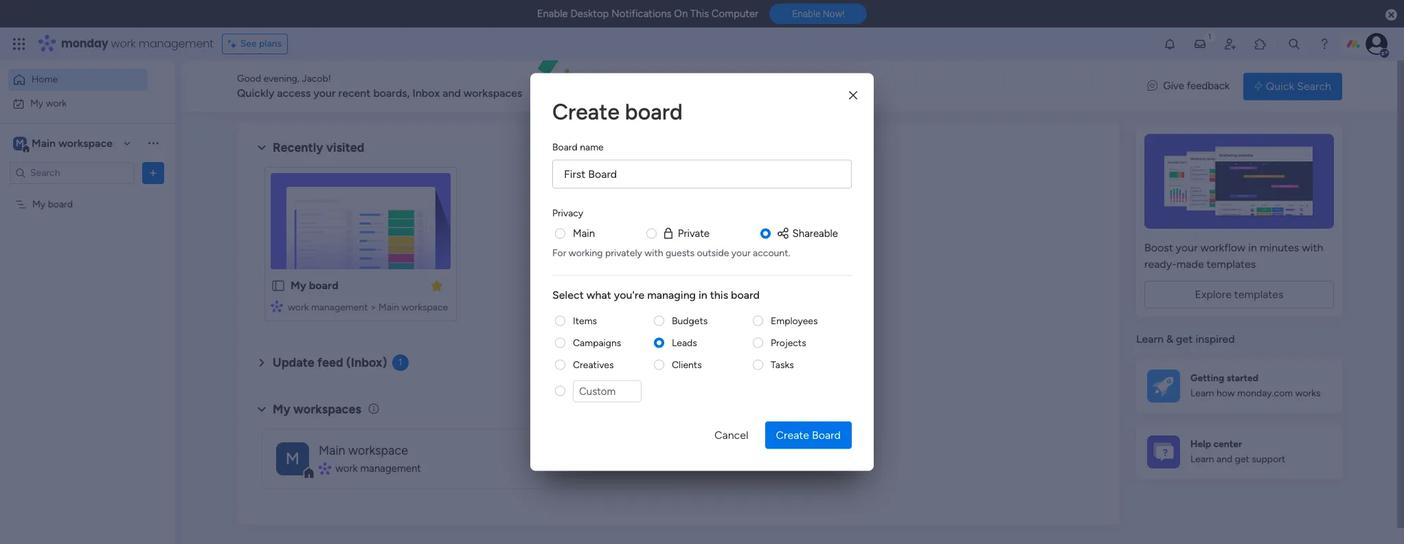 Task type: describe. For each thing, give the bounding box(es) containing it.
&
[[1167, 333, 1174, 346]]

m for workspace icon at the top of page
[[16, 137, 24, 149]]

your inside good evening, jacob! quickly access your recent boards, inbox and workspaces
[[314, 87, 336, 100]]

work inside button
[[46, 97, 67, 109]]

select what you're managing in this board
[[553, 288, 760, 301]]

getting started element
[[1137, 358, 1343, 413]]

monday
[[61, 36, 108, 52]]

my workspaces
[[273, 402, 361, 417]]

inspired
[[1196, 333, 1235, 346]]

workspace image
[[13, 136, 27, 151]]

management for work management > main workspace
[[311, 302, 368, 313]]

workflow
[[1201, 241, 1246, 254]]

explore templates
[[1195, 288, 1284, 301]]

Board name field
[[553, 160, 852, 189]]

works
[[1296, 388, 1321, 399]]

quick search button
[[1244, 73, 1343, 100]]

getting
[[1191, 372, 1225, 384]]

plans
[[259, 38, 282, 49]]

my work button
[[8, 92, 148, 114]]

get inside help center learn and get support
[[1235, 454, 1250, 465]]

board inside heading
[[553, 141, 578, 153]]

templates inside button
[[1235, 288, 1284, 301]]

feedback
[[1187, 80, 1230, 92]]

main right the >
[[379, 302, 399, 313]]

open update feed (inbox) image
[[254, 355, 270, 371]]

managing
[[647, 288, 696, 301]]

my work
[[30, 97, 67, 109]]

see
[[240, 38, 257, 49]]

give feedback
[[1164, 80, 1230, 92]]

create board button
[[765, 422, 852, 449]]

quickly
[[237, 87, 274, 100]]

for
[[553, 247, 567, 258]]

now!
[[823, 8, 845, 19]]

jacob!
[[302, 73, 331, 85]]

feed
[[318, 355, 343, 370]]

1
[[398, 357, 402, 368]]

guests
[[666, 247, 695, 258]]

in inside heading
[[699, 288, 708, 301]]

computer
[[712, 8, 759, 20]]

help image
[[1318, 37, 1332, 51]]

cancel button
[[704, 422, 760, 449]]

recent
[[338, 87, 371, 100]]

boost your workflow in minutes with ready-made templates
[[1145, 241, 1324, 271]]

getting started learn how monday.com works
[[1191, 372, 1321, 399]]

update
[[273, 355, 315, 370]]

leads
[[672, 337, 697, 348]]

(inbox)
[[346, 355, 387, 370]]

access
[[277, 87, 311, 100]]

my right public board icon
[[291, 279, 306, 292]]

your inside boost your workflow in minutes with ready-made templates
[[1176, 241, 1198, 254]]

apps image
[[1254, 37, 1268, 51]]

this
[[710, 288, 729, 301]]

my right close my workspaces image on the left bottom
[[273, 402, 291, 417]]

help center element
[[1137, 424, 1343, 479]]

v2 user feedback image
[[1148, 79, 1158, 94]]

close recently visited image
[[254, 140, 270, 156]]

projects
[[771, 337, 807, 348]]

main inside workspace selection element
[[32, 136, 56, 149]]

home button
[[8, 69, 148, 91]]

Search in workspace field
[[29, 165, 115, 181]]

workspace image
[[276, 442, 309, 475]]

see plans button
[[222, 34, 288, 54]]

jacob simon image
[[1366, 33, 1388, 55]]

0 vertical spatial management
[[139, 36, 214, 52]]

0 vertical spatial learn
[[1137, 333, 1164, 346]]

with inside boost your workflow in minutes with ready-made templates
[[1302, 241, 1324, 254]]

inbox
[[413, 87, 440, 100]]

m for workspace image
[[286, 448, 300, 468]]

remove from favorites image
[[430, 279, 444, 292]]

privacy heading
[[553, 206, 583, 220]]

invite members image
[[1224, 37, 1238, 51]]

create board
[[553, 99, 683, 125]]

my board inside my board list box
[[32, 198, 73, 210]]

on
[[674, 8, 688, 20]]

explore templates button
[[1145, 281, 1335, 309]]

create for create board
[[553, 99, 620, 125]]

creatives
[[573, 359, 614, 370]]

private
[[678, 227, 710, 239]]

campaigns
[[573, 337, 621, 348]]

search everything image
[[1288, 37, 1302, 51]]

privacy element
[[553, 226, 852, 259]]

privacy
[[553, 207, 583, 219]]

my board list box
[[0, 190, 175, 401]]

1 vertical spatial workspace
[[402, 302, 448, 313]]

privately
[[605, 247, 642, 258]]

inbox image
[[1194, 37, 1207, 51]]

budgets
[[672, 315, 708, 326]]

monday work management
[[61, 36, 214, 52]]

2 vertical spatial workspace
[[348, 443, 408, 458]]

what
[[587, 288, 612, 301]]

work right component image
[[336, 462, 358, 475]]

work management
[[336, 462, 421, 475]]

see plans
[[240, 38, 282, 49]]

create board
[[776, 428, 841, 442]]

recently visited
[[273, 140, 365, 155]]

items
[[573, 315, 597, 326]]

help
[[1191, 438, 1212, 450]]

>
[[370, 302, 376, 313]]



Task type: locate. For each thing, give the bounding box(es) containing it.
for working privately with guests outside your account.
[[553, 247, 791, 258]]

work down home
[[46, 97, 67, 109]]

center
[[1214, 438, 1243, 450]]

outside
[[697, 247, 729, 258]]

my down home
[[30, 97, 43, 109]]

0 horizontal spatial workspaces
[[293, 402, 361, 417]]

main button
[[573, 226, 595, 241]]

enable left the desktop
[[537, 8, 568, 20]]

evening,
[[264, 73, 300, 85]]

0 vertical spatial and
[[443, 87, 461, 100]]

option
[[0, 192, 175, 194]]

made
[[1177, 258, 1204, 271]]

how
[[1217, 388, 1235, 399]]

1 horizontal spatial your
[[732, 247, 751, 258]]

1 vertical spatial get
[[1235, 454, 1250, 465]]

0 vertical spatial board
[[553, 141, 578, 153]]

help center learn and get support
[[1191, 438, 1286, 465]]

private button
[[662, 226, 710, 241]]

m inside workspace image
[[286, 448, 300, 468]]

workspace up search in workspace field
[[58, 136, 113, 149]]

main inside privacy element
[[573, 227, 595, 239]]

and inside good evening, jacob! quickly access your recent boards, inbox and workspaces
[[443, 87, 461, 100]]

account.
[[753, 247, 791, 258]]

main workspace
[[32, 136, 113, 149], [319, 443, 408, 458]]

get right &
[[1177, 333, 1193, 346]]

in inside boost your workflow in minutes with ready-made templates
[[1249, 241, 1258, 254]]

1 vertical spatial m
[[286, 448, 300, 468]]

enable desktop notifications on this computer
[[537, 8, 759, 20]]

good evening, jacob! quickly access your recent boards, inbox and workspaces
[[237, 73, 523, 100]]

1 horizontal spatial workspaces
[[464, 87, 523, 100]]

1 horizontal spatial enable
[[793, 8, 821, 19]]

workspaces inside good evening, jacob! quickly access your recent boards, inbox and workspaces
[[464, 87, 523, 100]]

boost
[[1145, 241, 1174, 254]]

templates image image
[[1149, 134, 1330, 229]]

main workspace inside workspace selection element
[[32, 136, 113, 149]]

employees
[[771, 315, 818, 326]]

create up name
[[553, 99, 620, 125]]

workspace down remove from favorites "icon"
[[402, 302, 448, 313]]

enable inside button
[[793, 8, 821, 19]]

close image
[[849, 90, 858, 100]]

0 vertical spatial templates
[[1207, 258, 1256, 271]]

enable for enable desktop notifications on this computer
[[537, 8, 568, 20]]

create inside button
[[776, 428, 810, 442]]

learn for getting
[[1191, 388, 1215, 399]]

0 horizontal spatial get
[[1177, 333, 1193, 346]]

1 vertical spatial learn
[[1191, 388, 1215, 399]]

1 vertical spatial management
[[311, 302, 368, 313]]

0 vertical spatial my board
[[32, 198, 73, 210]]

0 horizontal spatial and
[[443, 87, 461, 100]]

minutes
[[1260, 241, 1300, 254]]

clients
[[672, 359, 702, 370]]

work right component icon
[[288, 302, 309, 313]]

and inside help center learn and get support
[[1217, 454, 1233, 465]]

0 horizontal spatial your
[[314, 87, 336, 100]]

and down center
[[1217, 454, 1233, 465]]

component image
[[319, 463, 331, 475]]

main up working
[[573, 227, 595, 239]]

main workspace up search in workspace field
[[32, 136, 113, 149]]

workspaces right inbox
[[464, 87, 523, 100]]

notifications image
[[1163, 37, 1177, 51]]

0 horizontal spatial main workspace
[[32, 136, 113, 149]]

desktop
[[571, 8, 609, 20]]

enable left now!
[[793, 8, 821, 19]]

1 vertical spatial workspaces
[[293, 402, 361, 417]]

create board heading
[[553, 95, 852, 128]]

1 vertical spatial in
[[699, 288, 708, 301]]

0 horizontal spatial with
[[645, 247, 664, 258]]

your down jacob! at the left top of the page
[[314, 87, 336, 100]]

your right outside
[[732, 247, 751, 258]]

board name
[[553, 141, 604, 153]]

create right cancel on the right bottom
[[776, 428, 810, 442]]

my inside button
[[30, 97, 43, 109]]

create for create board
[[776, 428, 810, 442]]

0 vertical spatial create
[[553, 99, 620, 125]]

with
[[1302, 241, 1324, 254], [645, 247, 664, 258]]

select
[[553, 288, 584, 301]]

templates down "workflow"
[[1207, 258, 1256, 271]]

home
[[32, 74, 58, 85]]

learn left &
[[1137, 333, 1164, 346]]

management for work management
[[360, 462, 421, 475]]

learn for help
[[1191, 454, 1215, 465]]

0 vertical spatial workspace
[[58, 136, 113, 149]]

get
[[1177, 333, 1193, 346], [1235, 454, 1250, 465]]

v2 bolt switch image
[[1255, 79, 1263, 94]]

main workspace up 'work management'
[[319, 443, 408, 458]]

select what you're managing in this board option group
[[553, 314, 852, 411]]

1 horizontal spatial and
[[1217, 454, 1233, 465]]

1 vertical spatial main workspace
[[319, 443, 408, 458]]

0 horizontal spatial board
[[553, 141, 578, 153]]

monday.com
[[1238, 388, 1293, 399]]

learn inside help center learn and get support
[[1191, 454, 1215, 465]]

0 horizontal spatial in
[[699, 288, 708, 301]]

shareable button
[[776, 226, 838, 241]]

1 horizontal spatial main workspace
[[319, 443, 408, 458]]

0 horizontal spatial my board
[[32, 198, 73, 210]]

select product image
[[12, 37, 26, 51]]

templates inside boost your workflow in minutes with ready-made templates
[[1207, 258, 1256, 271]]

my board down search in workspace field
[[32, 198, 73, 210]]

recently
[[273, 140, 323, 155]]

enable now!
[[793, 8, 845, 19]]

learn down 'getting'
[[1191, 388, 1215, 399]]

public board image
[[271, 278, 286, 293]]

0 vertical spatial in
[[1249, 241, 1258, 254]]

close my workspaces image
[[254, 401, 270, 418]]

learn
[[1137, 333, 1164, 346], [1191, 388, 1215, 399], [1191, 454, 1215, 465]]

learn inside getting started learn how monday.com works
[[1191, 388, 1215, 399]]

0 vertical spatial workspaces
[[464, 87, 523, 100]]

update feed (inbox)
[[273, 355, 387, 370]]

1 vertical spatial my board
[[291, 279, 339, 292]]

0 horizontal spatial enable
[[537, 8, 568, 20]]

cancel
[[715, 428, 749, 442]]

Custom field
[[573, 380, 642, 402]]

create
[[553, 99, 620, 125], [776, 428, 810, 442]]

enable for enable now!
[[793, 8, 821, 19]]

boards,
[[373, 87, 410, 100]]

enable
[[537, 8, 568, 20], [793, 8, 821, 19]]

0 vertical spatial get
[[1177, 333, 1193, 346]]

main up component image
[[319, 443, 345, 458]]

templates
[[1207, 258, 1256, 271], [1235, 288, 1284, 301]]

1 vertical spatial templates
[[1235, 288, 1284, 301]]

management
[[139, 36, 214, 52], [311, 302, 368, 313], [360, 462, 421, 475]]

1 horizontal spatial my board
[[291, 279, 339, 292]]

0 vertical spatial main workspace
[[32, 136, 113, 149]]

templates right explore
[[1235, 288, 1284, 301]]

explore
[[1195, 288, 1232, 301]]

1 image
[[1204, 28, 1216, 44]]

learn & get inspired
[[1137, 333, 1235, 346]]

visited
[[326, 140, 365, 155]]

2 vertical spatial learn
[[1191, 454, 1215, 465]]

1 horizontal spatial get
[[1235, 454, 1250, 465]]

create inside heading
[[553, 99, 620, 125]]

workspace inside workspace selection element
[[58, 136, 113, 149]]

quick search
[[1266, 79, 1332, 92]]

working
[[569, 247, 603, 258]]

work management > main workspace
[[288, 302, 448, 313]]

in left minutes
[[1249, 241, 1258, 254]]

my board
[[32, 198, 73, 210], [291, 279, 339, 292]]

learn down help
[[1191, 454, 1215, 465]]

workspace up 'work management'
[[348, 443, 408, 458]]

2 vertical spatial management
[[360, 462, 421, 475]]

name
[[580, 141, 604, 153]]

0 vertical spatial m
[[16, 137, 24, 149]]

good
[[237, 73, 261, 85]]

1 horizontal spatial in
[[1249, 241, 1258, 254]]

in left this
[[699, 288, 708, 301]]

work
[[111, 36, 136, 52], [46, 97, 67, 109], [288, 302, 309, 313], [336, 462, 358, 475]]

1 horizontal spatial board
[[812, 428, 841, 442]]

board name heading
[[553, 140, 604, 154]]

1 vertical spatial create
[[776, 428, 810, 442]]

your up made at right
[[1176, 241, 1198, 254]]

give
[[1164, 80, 1185, 92]]

shareable
[[793, 227, 838, 239]]

board
[[553, 141, 578, 153], [812, 428, 841, 442]]

main
[[32, 136, 56, 149], [573, 227, 595, 239], [379, 302, 399, 313], [319, 443, 345, 458]]

main right workspace icon at the top of page
[[32, 136, 56, 149]]

1 vertical spatial and
[[1217, 454, 1233, 465]]

1 vertical spatial board
[[812, 428, 841, 442]]

m inside workspace icon
[[16, 137, 24, 149]]

select what you're managing in this board heading
[[553, 287, 852, 303]]

quick
[[1266, 79, 1295, 92]]

my
[[30, 97, 43, 109], [32, 198, 46, 210], [291, 279, 306, 292], [273, 402, 291, 417]]

support
[[1252, 454, 1286, 465]]

my down search in workspace field
[[32, 198, 46, 210]]

workspace selection element
[[13, 135, 115, 153]]

and right inbox
[[443, 87, 461, 100]]

1 horizontal spatial m
[[286, 448, 300, 468]]

with inside privacy element
[[645, 247, 664, 258]]

1 horizontal spatial with
[[1302, 241, 1324, 254]]

you're
[[614, 288, 645, 301]]

your inside privacy element
[[732, 247, 751, 258]]

in
[[1249, 241, 1258, 254], [699, 288, 708, 301]]

and
[[443, 87, 461, 100], [1217, 454, 1233, 465]]

component image
[[271, 300, 283, 312]]

get down center
[[1235, 454, 1250, 465]]

0 horizontal spatial m
[[16, 137, 24, 149]]

board inside list box
[[48, 198, 73, 210]]

with left "guests"
[[645, 247, 664, 258]]

0 horizontal spatial create
[[553, 99, 620, 125]]

started
[[1227, 372, 1259, 384]]

enable now! button
[[770, 4, 868, 24]]

notifications
[[612, 8, 672, 20]]

workspace
[[58, 136, 113, 149], [402, 302, 448, 313], [348, 443, 408, 458]]

this
[[691, 8, 709, 20]]

board inside button
[[812, 428, 841, 442]]

dapulse close image
[[1386, 8, 1398, 22]]

my board right public board icon
[[291, 279, 339, 292]]

tasks
[[771, 359, 794, 370]]

ready-
[[1145, 258, 1177, 271]]

1 horizontal spatial create
[[776, 428, 810, 442]]

work right the monday
[[111, 36, 136, 52]]

workspaces down update feed (inbox)
[[293, 402, 361, 417]]

search
[[1298, 79, 1332, 92]]

my inside list box
[[32, 198, 46, 210]]

with right minutes
[[1302, 241, 1324, 254]]

2 horizontal spatial your
[[1176, 241, 1198, 254]]



Task type: vqa. For each thing, say whether or not it's contained in the screenshot.
enable now!
yes



